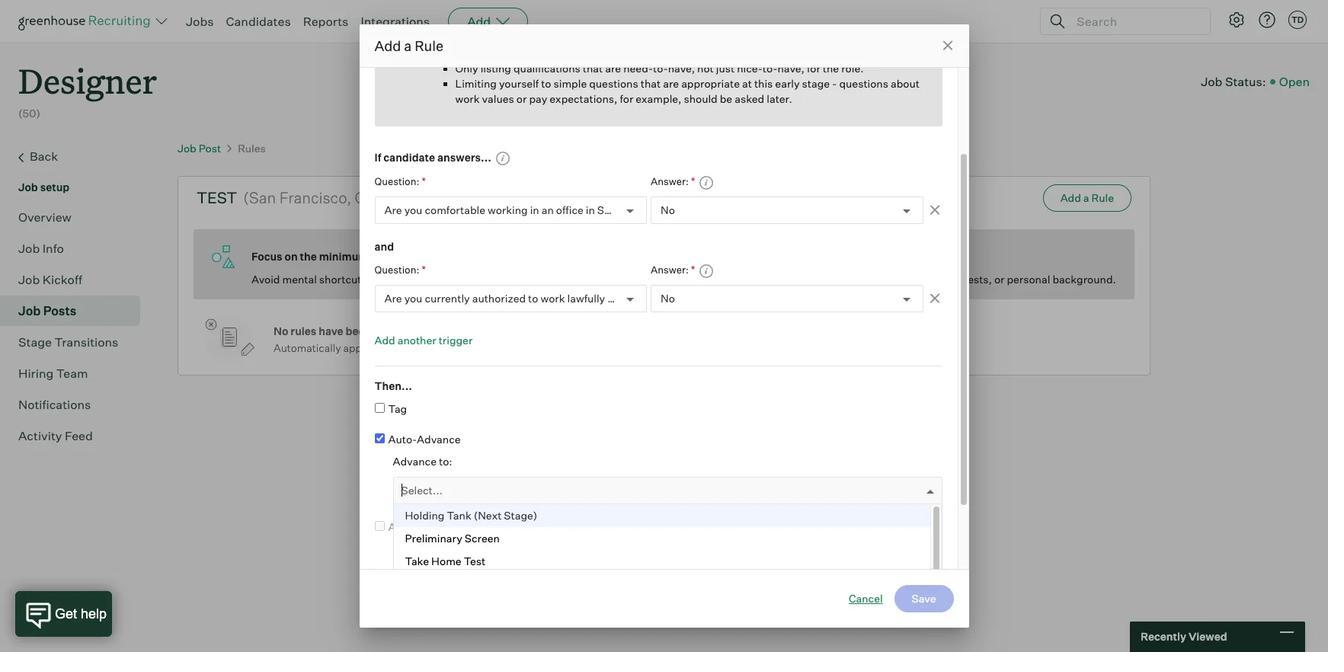 Task type: describe. For each thing, give the bounding box(es) containing it.
needed
[[481, 250, 520, 263]]

when multiple answer values are selected, an applicant only needs to match one of them to trigger this condition. image
[[699, 175, 715, 191]]

reports
[[303, 14, 349, 29]]

job status:
[[1202, 74, 1267, 89]]

jobs
[[186, 14, 214, 29]]

1 have, from the left
[[668, 62, 695, 75]]

Auto-Advance checkbox
[[375, 434, 385, 444]]

job info
[[18, 241, 64, 256]]

rules
[[291, 325, 317, 338]]

0 horizontal spatial for
[[370, 273, 383, 286]]

question: * for are you comfortable working in an office in san francisco 5 days a week?
[[375, 175, 426, 188]]

pay
[[529, 92, 548, 105]]

1 to- from the left
[[653, 62, 668, 75]]

posts
[[43, 303, 76, 318]]

1 vertical spatial for
[[620, 92, 634, 105]]

candidates link
[[226, 14, 291, 29]]

* left when multiple answer values are selected, an applicant only needs to match one of them to trigger this condition. image
[[691, 175, 696, 188]]

screen
[[465, 532, 500, 545]]

answers...
[[438, 151, 492, 164]]

about inside the only listing qualifications that are need-to-have, not just nice-to-have, for the role. limiting yourself to simple questions that are appropriate at this early stage - questions about work values or pay expectations, for example, should be asked later.
[[891, 77, 920, 90]]

auto- for advance
[[388, 433, 417, 446]]

0 horizontal spatial this
[[625, 250, 645, 263]]

add inside "popup button"
[[467, 14, 491, 29]]

another
[[398, 334, 437, 347]]

rules link
[[238, 142, 266, 155]]

greenhouse recruiting image
[[18, 12, 156, 30]]

test
[[464, 555, 486, 568]]

advance
[[468, 342, 509, 355]]

preliminary screen
[[405, 532, 500, 545]]

0 horizontal spatial are
[[605, 62, 621, 75]]

by
[[547, 273, 560, 286]]

avoid mental shortcuts for what (or who) success looks like by refraining from asking questions about personality characteristics, individual interests, or personal background.
[[252, 273, 1117, 286]]

job for job posts
[[18, 303, 41, 318]]

minimum
[[319, 250, 369, 263]]

2 to- from the left
[[763, 62, 778, 75]]

answer: * for us?
[[651, 263, 696, 276]]

stage)
[[504, 510, 538, 523]]

early
[[776, 77, 800, 90]]

question: for are you comfortable working in an office in san francisco 5 days a week?
[[375, 176, 420, 188]]

lawfully
[[568, 293, 605, 306]]

questions.
[[755, 342, 807, 355]]

status:
[[1226, 74, 1267, 89]]

stage
[[18, 334, 52, 350]]

work inside the only listing qualifications that are need-to-have, not just nice-to-have, for the role. limiting yourself to simple questions that are appropriate at this early stage - questions about work values or pay expectations, for example, should be asked later.
[[456, 92, 480, 105]]

from
[[613, 273, 636, 286]]

preliminary
[[405, 532, 463, 545]]

like
[[528, 273, 545, 286]]

what
[[385, 273, 410, 286]]

test (san francisco, ca)
[[197, 188, 381, 208]]

kickoff
[[42, 272, 82, 287]]

0 vertical spatial advance
[[417, 433, 461, 446]]

simple
[[554, 77, 587, 90]]

they
[[638, 342, 659, 355]]

personality
[[756, 273, 812, 286]]

experience
[[422, 250, 479, 263]]

stage transitions
[[18, 334, 118, 350]]

in for lawfully
[[608, 293, 617, 306]]

answer: for us?
[[651, 264, 689, 276]]

in for office
[[586, 204, 595, 217]]

application
[[699, 342, 753, 355]]

td button
[[1286, 8, 1310, 32]]

personal
[[1007, 273, 1051, 286]]

job for job kickoff
[[18, 272, 40, 287]]

Tag checkbox
[[375, 404, 385, 414]]

job kickoff link
[[18, 270, 134, 289]]

holding tank (next stage) option
[[394, 505, 930, 528]]

1 vertical spatial advance
[[393, 455, 437, 468]]

to:
[[439, 455, 453, 468]]

later.
[[767, 92, 793, 105]]

background.
[[1053, 273, 1117, 286]]

* down if candidate answers...
[[422, 175, 426, 188]]

0 horizontal spatial a
[[404, 37, 412, 54]]

listing
[[481, 62, 512, 75]]

take
[[405, 555, 429, 568]]

answer
[[661, 342, 696, 355]]

you for currently
[[405, 293, 423, 306]]

Search text field
[[1073, 10, 1197, 32]]

1 horizontal spatial or
[[995, 273, 1005, 286]]

designer
[[18, 58, 157, 103]]

job setup
[[18, 180, 70, 193]]

-
[[833, 77, 837, 90]]

should
[[684, 92, 718, 105]]

asked
[[735, 92, 765, 105]]

appropriate
[[682, 77, 740, 90]]

then ...
[[375, 380, 412, 393]]

week?
[[713, 204, 745, 217]]

us?
[[638, 293, 659, 306]]

notifications link
[[18, 395, 134, 414]]

shortcuts
[[319, 273, 367, 286]]

candidates
[[226, 14, 291, 29]]

hiring
[[18, 366, 54, 381]]

notifications
[[18, 397, 91, 412]]

or inside the only listing qualifications that are need-to-have, not just nice-to-have, for the role. limiting yourself to simple questions that are appropriate at this early stage - questions about work values or pay expectations, for example, should be asked later.
[[517, 92, 527, 105]]

if candidate answers...
[[375, 151, 492, 164]]

add a rule button
[[1043, 185, 1132, 212]]

and inside add a rule dialog
[[375, 241, 394, 253]]

1 horizontal spatial questions
[[674, 273, 723, 286]]

focus on the minimum skills and experience needed to meet the goals of this job
[[252, 250, 663, 263]]

job info link
[[18, 239, 134, 257]]

office
[[556, 204, 584, 217]]

qualifications
[[514, 62, 581, 75]]

reject,
[[400, 342, 431, 355]]

the up mental
[[300, 250, 317, 263]]

job post link
[[178, 142, 221, 155]]

francisco
[[619, 204, 668, 217]]

(or
[[412, 273, 427, 286]]

info
[[42, 241, 64, 256]]

mental
[[282, 273, 317, 286]]

yet.
[[416, 325, 436, 338]]

setup
[[40, 180, 70, 193]]

when multiple answer values are selected, an applicant only needs to match one of them to trigger this condition. element for us?
[[696, 261, 715, 279]]

francisco,
[[280, 188, 352, 208]]

refraining
[[562, 273, 610, 286]]

just
[[716, 62, 735, 75]]

job for job setup
[[18, 180, 38, 193]]

preliminary screen option
[[394, 528, 930, 551]]

question: for are you currently authorized to work lawfully in the us?
[[375, 264, 420, 276]]



Task type: vqa. For each thing, say whether or not it's contained in the screenshot.
Take Home Test
yes



Task type: locate. For each thing, give the bounding box(es) containing it.
to
[[541, 77, 552, 90], [522, 250, 533, 263], [528, 293, 539, 306]]

1 vertical spatial are
[[385, 293, 402, 306]]

questions down need-
[[589, 77, 639, 90]]

1 answer: from the top
[[651, 176, 689, 188]]

0 vertical spatial question:
[[375, 176, 420, 188]]

post
[[199, 142, 221, 155]]

created
[[374, 325, 413, 338]]

1 when multiple answer values are selected, an applicant only needs to match one of them to trigger this condition. element from the top
[[696, 173, 715, 191]]

2 have, from the left
[[778, 62, 805, 75]]

working
[[488, 204, 528, 217]]

question: * for are you currently authorized to work lawfully in the us?
[[375, 263, 426, 276]]

2 horizontal spatial a
[[1084, 191, 1090, 204]]

are
[[605, 62, 621, 75], [663, 77, 679, 90]]

1 vertical spatial or
[[995, 273, 1005, 286]]

for left what
[[370, 273, 383, 286]]

1 vertical spatial about
[[725, 273, 754, 286]]

2 horizontal spatial in
[[608, 293, 617, 306]]

1 vertical spatial that
[[641, 77, 661, 90]]

1 horizontal spatial a
[[705, 204, 711, 217]]

comfortable
[[425, 204, 486, 217]]

1 horizontal spatial are
[[663, 77, 679, 90]]

configure image
[[1228, 11, 1246, 29]]

2 are from the top
[[385, 293, 402, 306]]

auto- for reject
[[388, 521, 417, 534]]

a inside add a rule button
[[1084, 191, 1090, 204]]

holding
[[405, 510, 445, 523]]

an
[[542, 204, 554, 217]]

about right when multiple answer values are selected, an applicant only needs to match one of them to trigger this condition. icon at the top right of page
[[725, 273, 754, 286]]

no left days
[[661, 204, 675, 217]]

0 vertical spatial are
[[385, 204, 402, 217]]

question: up automatically apply tags, reject, and/or advance candidates based on how they answer application questions. icon
[[375, 176, 420, 188]]

feed
[[65, 428, 93, 443]]

0 vertical spatial no
[[661, 204, 675, 217]]

that up simple
[[583, 62, 603, 75]]

list box inside add a rule dialog
[[394, 505, 942, 653]]

and up what
[[375, 241, 394, 253]]

take home test option
[[394, 551, 930, 574]]

question: * down the skills
[[375, 263, 426, 276]]

*
[[422, 175, 426, 188], [691, 175, 696, 188], [422, 263, 426, 276], [691, 263, 696, 276]]

0 horizontal spatial to-
[[653, 62, 668, 75]]

looks
[[499, 273, 526, 286]]

answer: for francisco
[[651, 176, 689, 188]]

for up stage
[[807, 62, 821, 75]]

1 horizontal spatial to-
[[763, 62, 778, 75]]

1 vertical spatial work
[[541, 293, 565, 306]]

0 horizontal spatial about
[[725, 273, 754, 286]]

then
[[375, 380, 402, 393]]

that up example, on the top of the page
[[641, 77, 661, 90]]

add button
[[448, 8, 528, 35]]

rule inside dialog
[[415, 37, 444, 54]]

0 vertical spatial work
[[456, 92, 480, 105]]

list box containing holding tank (next stage)
[[394, 505, 942, 653]]

are for are you currently authorized to work lawfully in the us?
[[385, 293, 402, 306]]

1 horizontal spatial on
[[600, 342, 613, 355]]

job
[[1202, 74, 1223, 89], [178, 142, 196, 155], [18, 180, 38, 193], [18, 241, 40, 256], [18, 272, 40, 287], [18, 303, 41, 318]]

only questions with yes/no, single-select or multi-select answers types will appear. element
[[492, 150, 511, 167]]

overview link
[[18, 208, 134, 226]]

0 vertical spatial answer: *
[[651, 175, 696, 188]]

of
[[613, 250, 623, 263]]

2 vertical spatial to
[[528, 293, 539, 306]]

question: * up automatically apply tags, reject, and/or advance candidates based on how they answer application questions. icon
[[375, 175, 426, 188]]

1 vertical spatial question: *
[[375, 263, 426, 276]]

job for job info
[[18, 241, 40, 256]]

0 horizontal spatial that
[[583, 62, 603, 75]]

designer link
[[18, 43, 157, 106]]

answer: * up 5
[[651, 175, 696, 188]]

when multiple answer values are selected, an applicant only needs to match one of them to trigger this condition. element for francisco
[[696, 173, 715, 191]]

* left when multiple answer values are selected, an applicant only needs to match one of them to trigger this condition. icon at the top right of page
[[691, 263, 696, 276]]

to left meet
[[522, 250, 533, 263]]

0 vertical spatial this
[[755, 77, 773, 90]]

work down limiting
[[456, 92, 480, 105]]

1 vertical spatial answer:
[[651, 264, 689, 276]]

the up -
[[823, 62, 839, 75]]

job post
[[178, 142, 221, 155]]

or left personal
[[995, 273, 1005, 286]]

0 vertical spatial for
[[807, 62, 821, 75]]

authorized
[[472, 293, 526, 306]]

2 question: * from the top
[[375, 263, 426, 276]]

advance up to:
[[417, 433, 461, 446]]

are right ca) at the left of the page
[[385, 204, 402, 217]]

answer: down job
[[651, 264, 689, 276]]

when multiple answer values are selected, an applicant only needs to match one of them to trigger this condition. element
[[696, 173, 715, 191], [696, 261, 715, 279]]

0 vertical spatial when multiple answer values are selected, an applicant only needs to match one of them to trigger this condition. element
[[696, 173, 715, 191]]

2 you from the top
[[405, 293, 423, 306]]

viewed
[[1189, 631, 1228, 644]]

on inside no rules have been created yet. automatically apply tags, reject, and/or advance candidates based on how they answer application questions.
[[600, 342, 613, 355]]

candidate
[[384, 151, 435, 164]]

0 vertical spatial answer:
[[651, 176, 689, 188]]

not
[[698, 62, 714, 75]]

for left example, on the top of the page
[[620, 92, 634, 105]]

limiting
[[456, 77, 497, 90]]

reports link
[[303, 14, 349, 29]]

0 vertical spatial or
[[517, 92, 527, 105]]

1 vertical spatial are
[[663, 77, 679, 90]]

1 horizontal spatial and
[[400, 250, 419, 263]]

when multiple answer values are selected, an applicant only needs to match one of them to trigger this condition. element right asking
[[696, 261, 715, 279]]

you right automatically apply tags, reject, and/or advance candidates based on how they answer application questions. icon
[[405, 204, 423, 217]]

1 vertical spatial to
[[522, 250, 533, 263]]

take home test
[[405, 555, 486, 568]]

auto-advance
[[388, 433, 461, 446]]

1 vertical spatial on
[[600, 342, 613, 355]]

0 vertical spatial about
[[891, 77, 920, 90]]

you
[[405, 204, 423, 217], [405, 293, 423, 306]]

0 horizontal spatial on
[[285, 250, 298, 263]]

2 when multiple answer values are selected, an applicant only needs to match one of them to trigger this condition. element from the top
[[696, 261, 715, 279]]

the inside the only listing qualifications that are need-to-have, not just nice-to-have, for the role. limiting yourself to simple questions that are appropriate at this early stage - questions about work values or pay expectations, for example, should be asked later.
[[823, 62, 839, 75]]

advance
[[417, 433, 461, 446], [393, 455, 437, 468]]

job for job status:
[[1202, 74, 1223, 89]]

example,
[[636, 92, 682, 105]]

to inside the only listing qualifications that are need-to-have, not just nice-to-have, for the role. limiting yourself to simple questions that are appropriate at this early stage - questions about work values or pay expectations, for example, should be asked later.
[[541, 77, 552, 90]]

the right meet
[[564, 250, 581, 263]]

questions right asking
[[674, 273, 723, 286]]

have, left the not
[[668, 62, 695, 75]]

yourself
[[499, 77, 539, 90]]

have,
[[668, 62, 695, 75], [778, 62, 805, 75]]

rule inside button
[[1092, 191, 1115, 204]]

1 horizontal spatial this
[[755, 77, 773, 90]]

values
[[482, 92, 514, 105]]

None field
[[401, 478, 405, 507]]

2 answer: from the top
[[651, 264, 689, 276]]

(san
[[243, 188, 276, 208]]

add another trigger
[[375, 334, 473, 347]]

1 horizontal spatial that
[[641, 77, 661, 90]]

job posts link
[[18, 302, 134, 320]]

questions down role.
[[840, 77, 889, 90]]

overview
[[18, 209, 72, 225]]

or down 'yourself'
[[517, 92, 527, 105]]

question: down the skills
[[375, 264, 420, 276]]

to- up example, on the top of the page
[[653, 62, 668, 75]]

0 horizontal spatial rule
[[415, 37, 444, 54]]

based
[[568, 342, 598, 355]]

about right -
[[891, 77, 920, 90]]

1 vertical spatial rule
[[1092, 191, 1115, 204]]

add a rule inside add a rule button
[[1061, 191, 1115, 204]]

0 horizontal spatial and
[[375, 241, 394, 253]]

0 vertical spatial auto-
[[388, 433, 417, 446]]

are for are you comfortable working in an office in san francisco 5 days a week?
[[385, 204, 402, 217]]

1 you from the top
[[405, 204, 423, 217]]

to- up early
[[763, 62, 778, 75]]

add a rule inside add a rule dialog
[[375, 37, 444, 54]]

2 vertical spatial for
[[370, 273, 383, 286]]

1 vertical spatial question:
[[375, 264, 420, 276]]

2 horizontal spatial for
[[807, 62, 821, 75]]

to-
[[653, 62, 668, 75], [763, 62, 778, 75]]

1 vertical spatial add a rule
[[1061, 191, 1115, 204]]

currently
[[425, 293, 470, 306]]

1 are from the top
[[385, 204, 402, 217]]

activity
[[18, 428, 62, 443]]

when multiple answer values are selected, an applicant only needs to match one of them to trigger this condition. image
[[699, 264, 715, 279]]

answer: * for francisco
[[651, 175, 696, 188]]

advance down auto-advance
[[393, 455, 437, 468]]

automatically apply tags, reject, and/or advance candidates based on how they answer application questions. image
[[385, 192, 400, 207]]

characteristics,
[[815, 273, 892, 286]]

automatically apply tags, reject, and/or advance candidates based on how they answer application questions. element
[[381, 185, 400, 211]]

1 horizontal spatial in
[[586, 204, 595, 217]]

when multiple answer values are selected, an applicant only needs to match one of them to trigger this condition. element up days
[[696, 173, 715, 191]]

rule
[[415, 37, 444, 54], [1092, 191, 1115, 204]]

select...
[[401, 484, 443, 497]]

are up example, on the top of the page
[[663, 77, 679, 90]]

1 horizontal spatial add a rule
[[1061, 191, 1115, 204]]

this right of on the left of the page
[[625, 250, 645, 263]]

1 vertical spatial you
[[405, 293, 423, 306]]

job kickoff
[[18, 272, 82, 287]]

activity feed link
[[18, 427, 134, 445]]

0 horizontal spatial work
[[456, 92, 480, 105]]

2 vertical spatial no
[[274, 325, 288, 338]]

integrations link
[[361, 14, 430, 29]]

1 horizontal spatial for
[[620, 92, 634, 105]]

avoid
[[252, 273, 280, 286]]

0 vertical spatial rule
[[415, 37, 444, 54]]

1 horizontal spatial rule
[[1092, 191, 1115, 204]]

job left "kickoff"
[[18, 272, 40, 287]]

are down what
[[385, 293, 402, 306]]

this
[[755, 77, 773, 90], [625, 250, 645, 263]]

are left need-
[[605, 62, 621, 75]]

on right focus on the left top of page
[[285, 250, 298, 263]]

no right "us?"
[[661, 293, 675, 306]]

1 question: from the top
[[375, 176, 420, 188]]

1 vertical spatial no
[[661, 293, 675, 306]]

add a rule
[[375, 37, 444, 54], [1061, 191, 1115, 204]]

1 vertical spatial answer: *
[[651, 263, 696, 276]]

add a rule dialog
[[359, 0, 969, 653]]

back
[[30, 148, 58, 164]]

job left "setup"
[[18, 180, 38, 193]]

answer: *
[[651, 175, 696, 188], [651, 263, 696, 276]]

success
[[456, 273, 497, 286]]

jobs link
[[186, 14, 214, 29]]

1 answer: * from the top
[[651, 175, 696, 188]]

asking
[[638, 273, 671, 286]]

0 vertical spatial question: *
[[375, 175, 426, 188]]

in down from
[[608, 293, 617, 306]]

you for comfortable
[[405, 204, 423, 217]]

answer: * down job
[[651, 263, 696, 276]]

work
[[456, 92, 480, 105], [541, 293, 565, 306]]

work down by at the top left
[[541, 293, 565, 306]]

individual
[[894, 273, 943, 286]]

none field inside add a rule dialog
[[401, 478, 405, 507]]

interests,
[[945, 273, 992, 286]]

goals
[[583, 250, 611, 263]]

open
[[1280, 74, 1310, 89]]

the down from
[[619, 293, 636, 306]]

td
[[1292, 14, 1304, 25]]

no inside no rules have been created yet. automatically apply tags, reject, and/or advance candidates based on how they answer application questions.
[[274, 325, 288, 338]]

1 vertical spatial this
[[625, 250, 645, 263]]

recently
[[1141, 631, 1187, 644]]

1 vertical spatial auto-
[[388, 521, 417, 534]]

1 horizontal spatial work
[[541, 293, 565, 306]]

0 vertical spatial to
[[541, 77, 552, 90]]

no for us?
[[661, 293, 675, 306]]

add another trigger button
[[375, 328, 473, 354]]

0 vertical spatial you
[[405, 204, 423, 217]]

to down like
[[528, 293, 539, 306]]

2 horizontal spatial questions
[[840, 77, 889, 90]]

no for francisco
[[661, 204, 675, 217]]

no left rules
[[274, 325, 288, 338]]

home
[[432, 555, 462, 568]]

at
[[743, 77, 752, 90]]

2 question: from the top
[[375, 264, 420, 276]]

in
[[530, 204, 540, 217], [586, 204, 595, 217], [608, 293, 617, 306]]

0 horizontal spatial questions
[[589, 77, 639, 90]]

1 horizontal spatial about
[[891, 77, 920, 90]]

list box
[[394, 505, 942, 653]]

0 vertical spatial that
[[583, 62, 603, 75]]

job left status:
[[1202, 74, 1223, 89]]

you down (or
[[405, 293, 423, 306]]

0 vertical spatial add a rule
[[375, 37, 444, 54]]

only listing qualifications that are need-to-have, not just nice-to-have, for the role. limiting yourself to simple questions that are appropriate at this early stage - questions about work values or pay expectations, for example, should be asked later.
[[456, 62, 920, 105]]

recently viewed
[[1141, 631, 1228, 644]]

job left info
[[18, 241, 40, 256]]

in left san
[[586, 204, 595, 217]]

job left post
[[178, 142, 196, 155]]

answer: up 5
[[651, 176, 689, 188]]

auto- right auto-reject checkbox
[[388, 521, 417, 534]]

0 horizontal spatial add a rule
[[375, 37, 444, 54]]

this right at
[[755, 77, 773, 90]]

Auto-Reject checkbox
[[375, 522, 385, 532]]

0 vertical spatial on
[[285, 250, 298, 263]]

0 vertical spatial are
[[605, 62, 621, 75]]

2 answer: * from the top
[[651, 263, 696, 276]]

1 auto- from the top
[[388, 433, 417, 446]]

to down 'qualifications'
[[541, 77, 552, 90]]

and up (or
[[400, 250, 419, 263]]

transitions
[[54, 334, 118, 350]]

only questions with yes/no, single-select or multi-select answers types will appear. image
[[495, 151, 511, 167]]

on left the how
[[600, 342, 613, 355]]

* left who)
[[422, 263, 426, 276]]

2 auto- from the top
[[388, 521, 417, 534]]

job left posts
[[18, 303, 41, 318]]

have, up early
[[778, 62, 805, 75]]

auto- right the auto-advance checkbox
[[388, 433, 417, 446]]

0 horizontal spatial have,
[[668, 62, 695, 75]]

0 horizontal spatial or
[[517, 92, 527, 105]]

auto-reject
[[388, 521, 449, 534]]

tank
[[447, 510, 472, 523]]

1 horizontal spatial have,
[[778, 62, 805, 75]]

in left an
[[530, 204, 540, 217]]

nice-
[[737, 62, 763, 75]]

job for job post
[[178, 142, 196, 155]]

1 question: * from the top
[[375, 175, 426, 188]]

1 vertical spatial when multiple answer values are selected, an applicant only needs to match one of them to trigger this condition. element
[[696, 261, 715, 279]]

0 horizontal spatial in
[[530, 204, 540, 217]]

this inside the only listing qualifications that are need-to-have, not just nice-to-have, for the role. limiting yourself to simple questions that are appropriate at this early stage - questions about work values or pay expectations, for example, should be asked later.
[[755, 77, 773, 90]]



